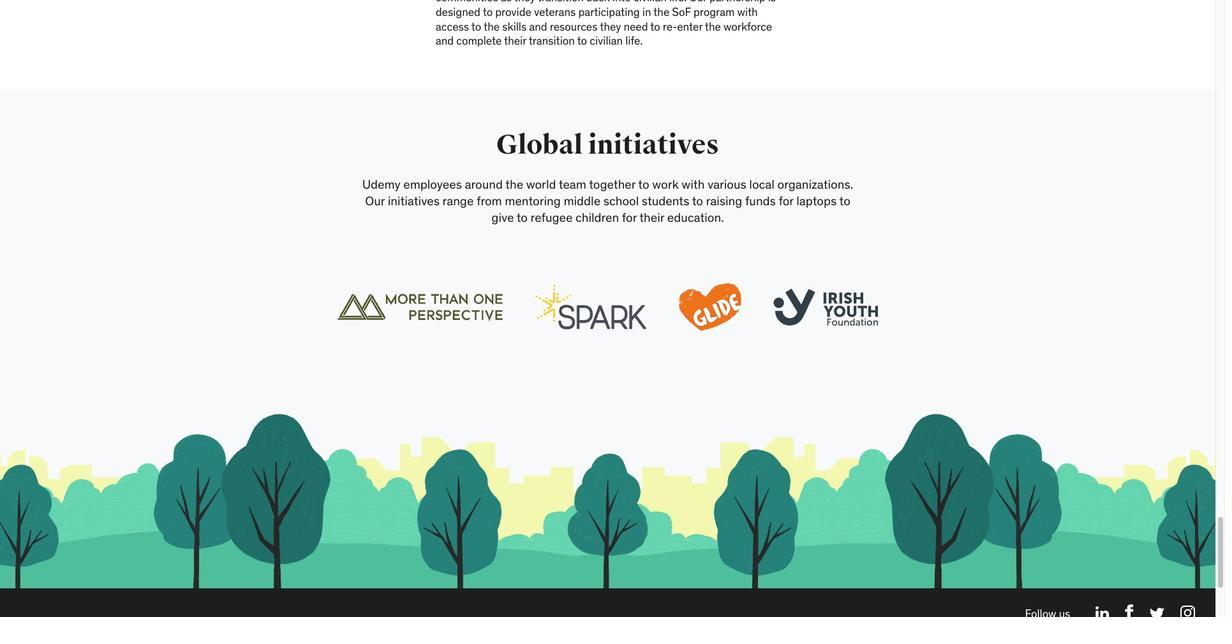 Task type: locate. For each thing, give the bounding box(es) containing it.
to left work
[[638, 177, 649, 192]]

1 horizontal spatial initiatives
[[588, 129, 719, 162]]

range
[[442, 194, 474, 209]]

for down the school
[[622, 210, 637, 225]]

around
[[465, 177, 503, 192]]

1 horizontal spatial for
[[779, 194, 793, 209]]

initiatives up work
[[588, 129, 719, 162]]

to
[[638, 177, 649, 192], [692, 194, 703, 209], [839, 194, 850, 209], [517, 210, 528, 225]]

to right give at the left top of the page
[[517, 210, 528, 225]]

organizations.
[[777, 177, 853, 192]]

initiatives down employees
[[388, 194, 440, 209]]

0 horizontal spatial for
[[622, 210, 637, 225]]

laptops
[[796, 194, 837, 209]]

more than one perspective image
[[337, 293, 503, 321]]

students
[[642, 194, 689, 209]]

local
[[749, 177, 775, 192]]

middle
[[564, 194, 600, 209]]

for
[[779, 194, 793, 209], [622, 210, 637, 225]]

to up education.
[[692, 194, 703, 209]]

raising
[[706, 194, 742, 209]]

irish youth foundation image
[[773, 283, 879, 332]]

team
[[559, 177, 586, 192]]

for right "funds"
[[779, 194, 793, 209]]

initiatives
[[588, 129, 719, 162], [388, 194, 440, 209]]

0 horizontal spatial initiatives
[[388, 194, 440, 209]]

1 vertical spatial initiatives
[[388, 194, 440, 209]]

instagram button image
[[1180, 606, 1195, 618]]

twitter button image
[[1149, 608, 1165, 618]]

work
[[652, 177, 679, 192]]

facebook button image
[[1125, 605, 1134, 618]]

the
[[505, 177, 523, 192]]

1 vertical spatial for
[[622, 210, 637, 225]]



Task type: vqa. For each thing, say whether or not it's contained in the screenshot.
Senior Sales Enablement Manager - AMER associated with Denver, CO
no



Task type: describe. For each thing, give the bounding box(es) containing it.
world
[[526, 177, 556, 192]]

global
[[496, 129, 583, 162]]

linkedin button image
[[1096, 607, 1110, 618]]

funds
[[745, 194, 776, 209]]

mentoring
[[505, 194, 561, 209]]

initiatives inside udemy employees around the world team together to work with various local organizations. our initiatives range from mentoring middle school students to raising funds for laptops to give to refugee children for their education.
[[388, 194, 440, 209]]

education.
[[667, 210, 724, 225]]

from
[[477, 194, 502, 209]]

to right the laptops
[[839, 194, 850, 209]]

with
[[682, 177, 705, 192]]

udemy
[[362, 177, 400, 192]]

various
[[708, 177, 746, 192]]

spark image
[[678, 283, 741, 332]]

employees
[[403, 177, 462, 192]]

their
[[639, 210, 664, 225]]

together
[[589, 177, 636, 192]]

global initiatives
[[496, 129, 719, 162]]

give
[[492, 210, 514, 225]]

children
[[575, 210, 619, 225]]

our
[[365, 194, 385, 209]]

0 vertical spatial for
[[779, 194, 793, 209]]

udemy employees around the world team together to work with various local organizations. our initiatives range from mentoring middle school students to raising funds for laptops to give to refugee children for their education.
[[362, 177, 853, 225]]

school
[[603, 194, 639, 209]]

glide image
[[535, 285, 646, 330]]

0 vertical spatial initiatives
[[588, 129, 719, 162]]

refugee
[[531, 210, 573, 225]]



